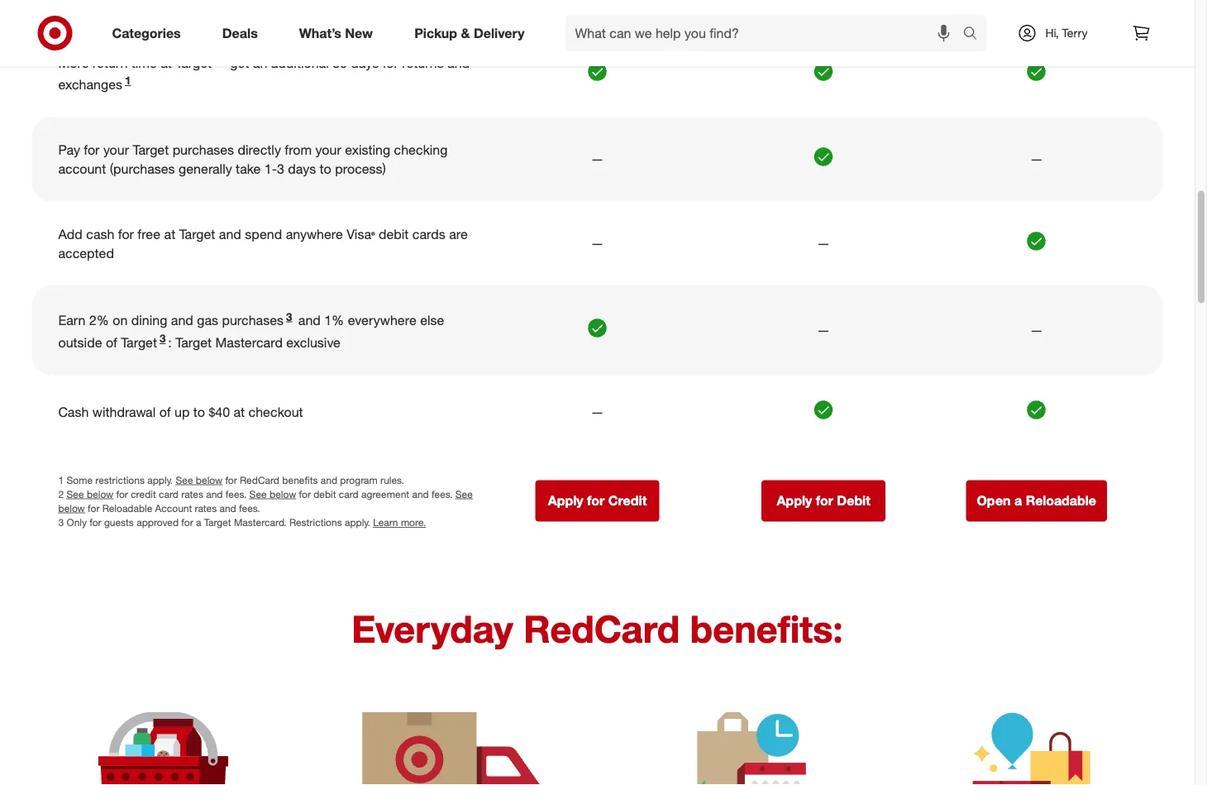 Task type: locate. For each thing, give the bounding box(es) containing it.
at right free
[[164, 226, 176, 242]]

apply. left learn
[[345, 516, 371, 529]]

2 your from the left
[[316, 142, 341, 158]]

target right :
[[176, 334, 212, 350]]

restrictions
[[95, 474, 145, 486]]

1 vertical spatial debit
[[314, 488, 336, 500]]

for down the restrictions
[[116, 488, 128, 500]]

1 vertical spatial 3 link
[[157, 332, 168, 350]]

purchases up 3 : target mastercard exclusive
[[222, 313, 284, 329]]

—
[[215, 55, 227, 71], [592, 151, 603, 167], [1032, 151, 1043, 167], [592, 235, 603, 251], [819, 235, 830, 251], [819, 322, 830, 338], [1032, 322, 1043, 338], [592, 404, 603, 420]]

card
[[159, 488, 179, 500], [339, 488, 359, 500]]

1 vertical spatial a
[[196, 516, 201, 529]]

categories link
[[98, 15, 202, 51]]

1 vertical spatial at
[[164, 226, 176, 242]]

3 down directly
[[277, 161, 284, 177]]

exclusive
[[287, 334, 341, 350]]

debit inside 1 some restrictions apply. see below for redcard benefits and program rules. 2 see below for credit card rates and fees. see below for debit card agreement and fees.
[[314, 488, 336, 500]]

card down program
[[339, 488, 359, 500]]

target down dining
[[121, 334, 157, 350]]

purchases
[[173, 142, 234, 158], [222, 313, 284, 329]]

What can we help you find? suggestions appear below search field
[[565, 15, 968, 51]]

a down for reloadable account rates and fees.
[[196, 516, 201, 529]]

3 link down dining
[[157, 332, 168, 350]]

apply left credit
[[548, 493, 584, 509]]

3 left :
[[160, 332, 166, 345]]

0 horizontal spatial of
[[106, 334, 117, 350]]

reloadable up guests
[[102, 502, 152, 514]]

see up account
[[176, 474, 193, 486]]

apply left debit
[[777, 493, 813, 509]]

apply.
[[147, 474, 173, 486], [345, 516, 371, 529]]

for right only at the left of the page
[[90, 516, 101, 529]]

0 vertical spatial apply.
[[147, 474, 173, 486]]

see right agreement
[[456, 488, 473, 500]]

target inside and 1% everywhere else outside of target
[[121, 334, 157, 350]]

purchases up 'generally'
[[173, 142, 234, 158]]

1 some restrictions apply. see below for redcard benefits and program rules. 2 see below for credit card rates and fees. see below for debit card agreement and fees.
[[58, 474, 453, 500]]

earn
[[58, 313, 85, 329]]

1-
[[265, 161, 277, 177]]

1 down return on the left of page
[[125, 74, 131, 87]]

3 link up exclusive
[[284, 310, 295, 329]]

of left up
[[159, 404, 171, 420]]

3 up exclusive
[[286, 310, 292, 323]]

rates
[[181, 488, 203, 500], [195, 502, 217, 514]]

process)
[[335, 161, 386, 177]]

0 vertical spatial rates
[[181, 488, 203, 500]]

0 horizontal spatial redcard
[[240, 474, 280, 486]]

at
[[161, 55, 172, 71], [164, 226, 176, 242], [234, 404, 245, 420]]

3 link
[[284, 310, 295, 329], [157, 332, 168, 350]]

rates inside 1 some restrictions apply. see below for redcard benefits and program rules. 2 see below for credit card rates and fees. see below for debit card agreement and fees.
[[181, 488, 203, 500]]

0 horizontal spatial days
[[288, 161, 316, 177]]

rates right account
[[195, 502, 217, 514]]

debit right the visa®
[[379, 226, 409, 242]]

0 vertical spatial at
[[161, 55, 172, 71]]

1 horizontal spatial 1
[[125, 74, 131, 87]]

0 horizontal spatial 3 link
[[157, 332, 168, 350]]

days inside "more return time at target — get an additional 30 days for returns and exchanges"
[[351, 55, 379, 71]]

see up 'mastercard.'
[[250, 488, 267, 500]]

2 vertical spatial at
[[234, 404, 245, 420]]

of
[[106, 334, 117, 350], [159, 404, 171, 420]]

apply for debit
[[777, 493, 871, 509]]

reloadable right open at the right of the page
[[1026, 493, 1097, 509]]

at right $40
[[234, 404, 245, 420]]

to inside pay for your target purchases directly from your existing checking account (purchases generally take 1-3 days to process)
[[320, 161, 332, 177]]

for down benefits at the bottom of page
[[299, 488, 311, 500]]

existing
[[345, 142, 391, 158]]

0 horizontal spatial a
[[196, 516, 201, 529]]

0 vertical spatial 3 link
[[284, 310, 295, 329]]

for up account
[[84, 142, 100, 158]]

for left free
[[118, 226, 134, 242]]

benefits:
[[691, 606, 844, 652]]

delivery
[[474, 25, 525, 41]]

0 vertical spatial of
[[106, 334, 117, 350]]

card up for reloadable account rates and fees.
[[159, 488, 179, 500]]

1 horizontal spatial redcard
[[524, 606, 680, 652]]

1 horizontal spatial your
[[316, 142, 341, 158]]

program
[[340, 474, 378, 486]]

checkout
[[249, 404, 303, 420]]

0 horizontal spatial apply.
[[147, 474, 173, 486]]

1 vertical spatial purchases
[[222, 313, 284, 329]]

0 vertical spatial to
[[320, 161, 332, 177]]

add cash for free at target and spend anywhere visa® debit cards are accepted
[[58, 226, 468, 261]]

and 1% everywhere else outside of target
[[58, 313, 444, 350]]

some
[[67, 474, 93, 486]]

and inside earn 2% on dining and gas purchases 3
[[171, 313, 193, 329]]

what's new link
[[285, 15, 394, 51]]

3
[[277, 161, 284, 177], [286, 310, 292, 323], [160, 332, 166, 345], [58, 516, 64, 529]]

below down benefits at the bottom of page
[[270, 488, 296, 500]]

days inside pay for your target purchases directly from your existing checking account (purchases generally take 1-3 days to process)
[[288, 161, 316, 177]]

hi, terry
[[1046, 26, 1088, 40]]

truck icon image
[[357, 712, 549, 785]]

0 horizontal spatial reloadable
[[102, 502, 152, 514]]

3 only for guests approved for a target mastercard. restrictions apply. learn more.
[[58, 516, 426, 529]]

1 horizontal spatial card
[[339, 488, 359, 500]]

checking
[[394, 142, 448, 158]]

apply. inside 1 some restrictions apply. see below for redcard benefits and program rules. 2 see below for credit card rates and fees. see below for debit card agreement and fees.
[[147, 474, 173, 486]]

new
[[345, 25, 373, 41]]

1 card from the left
[[159, 488, 179, 500]]

time
[[131, 55, 157, 71]]

get
[[230, 55, 249, 71]]

days down from
[[288, 161, 316, 177]]

1 apply from the left
[[548, 493, 584, 509]]

search
[[956, 27, 996, 43]]

1 horizontal spatial a
[[1015, 493, 1023, 509]]

target left get
[[176, 55, 212, 71]]

pickup & delivery
[[415, 25, 525, 41]]

0 vertical spatial debit
[[379, 226, 409, 242]]

deals link
[[208, 15, 279, 51]]

1 vertical spatial 1
[[58, 474, 64, 486]]

return
[[93, 55, 128, 71]]

at right the time
[[161, 55, 172, 71]]

1 inside 1 some restrictions apply. see below for redcard benefits and program rules. 2 see below for credit card rates and fees. see below for debit card agreement and fees.
[[58, 474, 64, 486]]

1 for 1
[[125, 74, 131, 87]]

for left debit
[[816, 493, 834, 509]]

everywhere
[[348, 313, 417, 329]]

apply for credit
[[548, 493, 647, 509]]

a
[[1015, 493, 1023, 509], [196, 516, 201, 529]]

1
[[125, 74, 131, 87], [58, 474, 64, 486]]

(purchases
[[110, 161, 175, 177]]

target inside "more return time at target — get an additional 30 days for returns and exchanges"
[[176, 55, 212, 71]]

your up (purchases
[[103, 142, 129, 158]]

target up (purchases
[[133, 142, 169, 158]]

0 horizontal spatial 1
[[58, 474, 64, 486]]

2 apply from the left
[[777, 493, 813, 509]]

0 horizontal spatial apply
[[548, 493, 584, 509]]

rates up account
[[181, 488, 203, 500]]

more
[[58, 55, 89, 71]]

1 up 2
[[58, 474, 64, 486]]

0 horizontal spatial card
[[159, 488, 179, 500]]

:
[[168, 334, 172, 350]]

your
[[103, 142, 129, 158], [316, 142, 341, 158]]

target inside add cash for free at target and spend anywhere visa® debit cards are accepted
[[179, 226, 215, 242]]

apply for apply for credit
[[548, 493, 584, 509]]

for
[[383, 55, 399, 71], [84, 142, 100, 158], [118, 226, 134, 242], [225, 474, 237, 486], [116, 488, 128, 500], [299, 488, 311, 500], [587, 493, 605, 509], [816, 493, 834, 509], [88, 502, 100, 514], [90, 516, 101, 529], [181, 516, 193, 529]]

everyday redcard benefits:
[[352, 606, 844, 652]]

0 horizontal spatial debit
[[314, 488, 336, 500]]

0 horizontal spatial your
[[103, 142, 129, 158]]

up
[[175, 404, 190, 420]]

below up only at the left of the page
[[58, 502, 85, 514]]

0 horizontal spatial to
[[193, 404, 205, 420]]

and inside add cash for free at target and spend anywhere visa® debit cards are accepted
[[219, 226, 241, 242]]

1 horizontal spatial days
[[351, 55, 379, 71]]

see
[[176, 474, 193, 486], [67, 488, 84, 500], [250, 488, 267, 500], [456, 488, 473, 500]]

deals
[[222, 25, 258, 41]]

0 vertical spatial a
[[1015, 493, 1023, 509]]

your right from
[[316, 142, 341, 158]]

anywhere
[[286, 226, 343, 242]]

debit down benefits at the bottom of page
[[314, 488, 336, 500]]

of down "on"
[[106, 334, 117, 350]]

1 vertical spatial days
[[288, 161, 316, 177]]

3 left only at the left of the page
[[58, 516, 64, 529]]

target inside pay for your target purchases directly from your existing checking account (purchases generally take 1-3 days to process)
[[133, 142, 169, 158]]

0 vertical spatial purchases
[[173, 142, 234, 158]]

free
[[138, 226, 161, 242]]

everyday
[[352, 606, 513, 652]]

to left process)
[[320, 161, 332, 177]]

days right 30
[[351, 55, 379, 71]]

1 for 1 some restrictions apply. see below for redcard benefits and program rules. 2 see below for credit card rates and fees. see below for debit card agreement and fees.
[[58, 474, 64, 486]]

for reloadable account rates and fees.
[[85, 502, 260, 514]]

apply for debit link
[[762, 480, 886, 522]]

1 vertical spatial apply.
[[345, 516, 371, 529]]

for inside add cash for free at target and spend anywhere visa® debit cards are accepted
[[118, 226, 134, 242]]

debit
[[379, 226, 409, 242], [314, 488, 336, 500]]

additional
[[271, 55, 329, 71]]

30
[[333, 55, 347, 71]]

1 horizontal spatial of
[[159, 404, 171, 420]]

1 horizontal spatial apply
[[777, 493, 813, 509]]

what's
[[299, 25, 342, 41]]

to right up
[[193, 404, 205, 420]]

mastercard
[[215, 334, 283, 350]]

1 horizontal spatial to
[[320, 161, 332, 177]]

target inside 3 : target mastercard exclusive
[[176, 334, 212, 350]]

apply
[[548, 493, 584, 509], [777, 493, 813, 509]]

for down some
[[88, 502, 100, 514]]

open a reloadable
[[977, 493, 1097, 509]]

a right open at the right of the page
[[1015, 493, 1023, 509]]

0 vertical spatial days
[[351, 55, 379, 71]]

0 vertical spatial 1
[[125, 74, 131, 87]]

pickup
[[415, 25, 458, 41]]

— inside "more return time at target — get an additional 30 days for returns and exchanges"
[[215, 55, 227, 71]]

for left "returns"
[[383, 55, 399, 71]]

gift icon image
[[973, 712, 1091, 785]]

0 vertical spatial redcard
[[240, 474, 280, 486]]

1 horizontal spatial debit
[[379, 226, 409, 242]]

for up see below
[[225, 474, 237, 486]]

1 horizontal spatial reloadable
[[1026, 493, 1097, 509]]

apply. up credit
[[147, 474, 173, 486]]

target right free
[[179, 226, 215, 242]]

credit
[[131, 488, 156, 500]]



Task type: describe. For each thing, give the bounding box(es) containing it.
hi,
[[1046, 26, 1060, 40]]

at inside "more return time at target — get an additional 30 days for returns and exchanges"
[[161, 55, 172, 71]]

debit
[[838, 493, 871, 509]]

on
[[113, 313, 128, 329]]

exchanges
[[58, 76, 122, 93]]

&
[[461, 25, 470, 41]]

approved
[[137, 516, 179, 529]]

below up for reloadable account rates and fees.
[[196, 474, 223, 486]]

learn
[[373, 516, 398, 529]]

1 your from the left
[[103, 142, 129, 158]]

an
[[253, 55, 267, 71]]

agreement
[[362, 488, 410, 500]]

benefits
[[282, 474, 318, 486]]

what's new
[[299, 25, 373, 41]]

more.
[[401, 516, 426, 529]]

3 inside 3 : target mastercard exclusive
[[160, 332, 166, 345]]

for down account
[[181, 516, 193, 529]]

for inside pay for your target purchases directly from your existing checking account (purchases generally take 1-3 days to process)
[[84, 142, 100, 158]]

mastercard.
[[234, 516, 287, 529]]

purchases inside pay for your target purchases directly from your existing checking account (purchases generally take 1-3 days to process)
[[173, 142, 234, 158]]

cards
[[413, 226, 446, 242]]

pay
[[58, 142, 80, 158]]

apply for apply for debit
[[777, 493, 813, 509]]

3 : target mastercard exclusive
[[160, 332, 341, 350]]

only
[[67, 516, 87, 529]]

for left credit
[[587, 493, 605, 509]]

1 horizontal spatial apply.
[[345, 516, 371, 529]]

generally
[[179, 161, 232, 177]]

outside
[[58, 334, 102, 350]]

else
[[420, 313, 444, 329]]

for inside "more return time at target — get an additional 30 days for returns and exchanges"
[[383, 55, 399, 71]]

take
[[236, 161, 261, 177]]

pay for your target purchases directly from your existing checking account (purchases generally take 1-3 days to process)
[[58, 142, 448, 177]]

and inside and 1% everywhere else outside of target
[[298, 313, 321, 329]]

2
[[58, 488, 64, 500]]

debit inside add cash for free at target and spend anywhere visa® debit cards are accepted
[[379, 226, 409, 242]]

1 horizontal spatial 3 link
[[284, 310, 295, 329]]

terry
[[1063, 26, 1088, 40]]

credit
[[609, 493, 647, 509]]

1 vertical spatial to
[[193, 404, 205, 420]]

gas
[[197, 313, 218, 329]]

3 inside earn 2% on dining and gas purchases 3
[[286, 310, 292, 323]]

2 card from the left
[[339, 488, 359, 500]]

add
[[58, 226, 83, 242]]

returns
[[402, 55, 444, 71]]

cash
[[86, 226, 114, 242]]

open
[[977, 493, 1011, 509]]

are
[[449, 226, 468, 242]]

purchases inside earn 2% on dining and gas purchases 3
[[222, 313, 284, 329]]

of inside and 1% everywhere else outside of target
[[106, 334, 117, 350]]

more return time at target — get an additional 30 days for returns and exchanges
[[58, 55, 470, 93]]

redcard inside 1 some restrictions apply. see below for redcard benefits and program rules. 2 see below for credit card rates and fees. see below for debit card agreement and fees.
[[240, 474, 280, 486]]

pickup & delivery link
[[401, 15, 546, 51]]

1 vertical spatial redcard
[[524, 606, 680, 652]]

at inside add cash for free at target and spend anywhere visa® debit cards are accepted
[[164, 226, 176, 242]]

1 vertical spatial rates
[[195, 502, 217, 514]]

categories
[[112, 25, 181, 41]]

visa®
[[347, 226, 375, 242]]

3 inside pay for your target purchases directly from your existing checking account (purchases generally take 1-3 days to process)
[[277, 161, 284, 177]]

open a reloadable link
[[967, 480, 1108, 522]]

guests
[[104, 516, 134, 529]]

below inside see below
[[58, 502, 85, 514]]

earn 2% on dining and gas purchases 3
[[58, 310, 292, 329]]

restrictions
[[290, 516, 342, 529]]

cash withdrawal of up to $40 at checkout
[[58, 404, 303, 420]]

apply for credit link
[[536, 480, 660, 522]]

1 vertical spatial of
[[159, 404, 171, 420]]

withdrawal
[[92, 404, 156, 420]]

see right 2
[[67, 488, 84, 500]]

directly
[[238, 142, 281, 158]]

more return time icon image
[[678, 712, 807, 785]]

dining
[[131, 313, 167, 329]]

spend
[[245, 226, 282, 242]]

$40
[[209, 404, 230, 420]]

search button
[[956, 15, 996, 55]]

account
[[58, 161, 106, 177]]

from
[[285, 142, 312, 158]]

and inside "more return time at target — get an additional 30 days for returns and exchanges"
[[448, 55, 470, 71]]

1 link
[[122, 74, 133, 93]]

2%
[[89, 313, 109, 329]]

see inside see below
[[456, 488, 473, 500]]

accepted
[[58, 245, 114, 261]]

1%
[[324, 313, 344, 329]]

target left 'mastercard.'
[[204, 516, 231, 529]]

account
[[155, 502, 192, 514]]

cash
[[58, 404, 89, 420]]

basket icon image
[[98, 712, 228, 785]]

below down the restrictions
[[87, 488, 113, 500]]

see below
[[58, 488, 473, 514]]

rules.
[[381, 474, 404, 486]]



Task type: vqa. For each thing, say whether or not it's contained in the screenshot.
(purchases
yes



